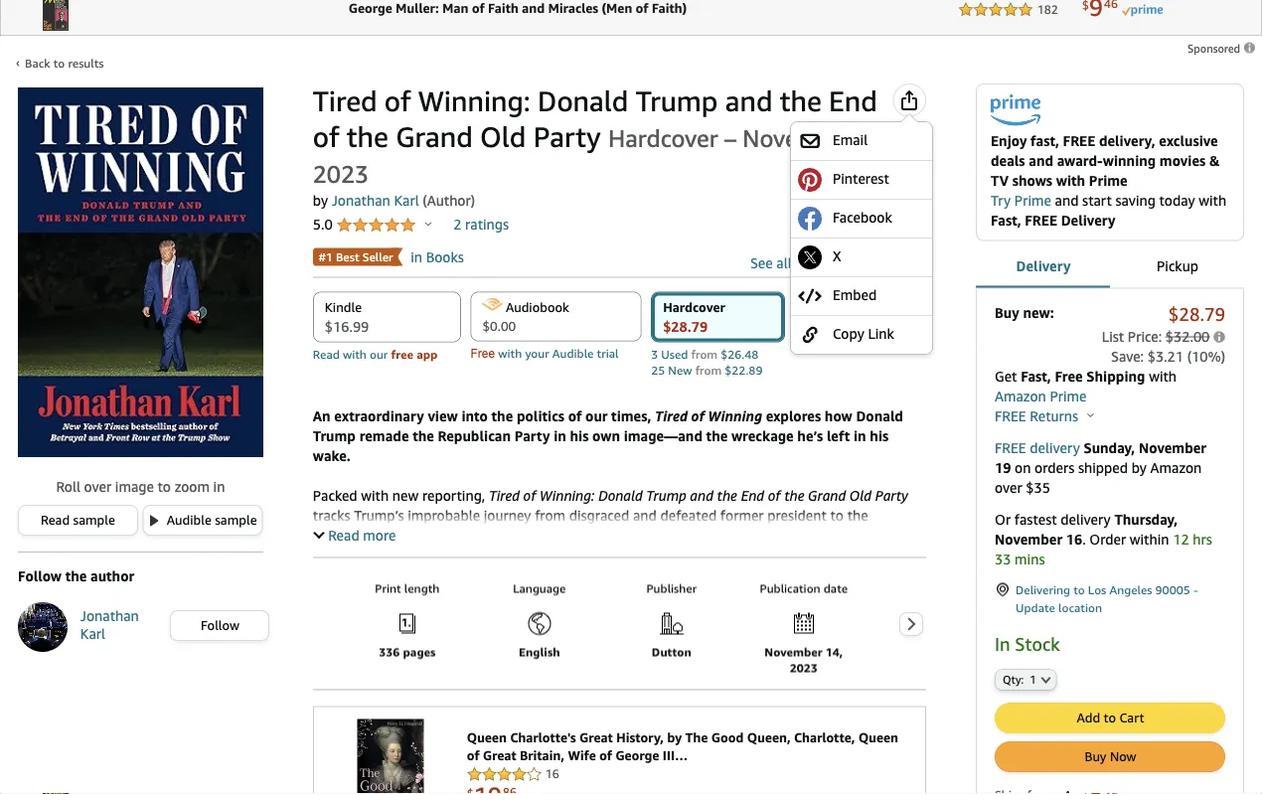 Task type: describe. For each thing, give the bounding box(es) containing it.
on inside on orders shipped by amazon over $35
[[1015, 459, 1032, 476]]

buy new:
[[995, 304, 1055, 320]]

1 horizontal spatial jonathan karl link
[[332, 192, 419, 209]]

winning
[[709, 408, 763, 424]]

add
[[1077, 710, 1101, 726]]

image
[[115, 479, 154, 495]]

sunday, november 19
[[995, 439, 1207, 476]]

0 horizontal spatial for
[[378, 607, 396, 623]]

with down $16.99
[[343, 348, 367, 361]]

free inside get fast, free shipping with amazon prime
[[1055, 368, 1084, 384]]

language
[[513, 581, 566, 595]]

consecutive
[[434, 607, 507, 623]]

0 horizontal spatial jonathan
[[80, 607, 139, 624]]

donald inside the explores how donald trump remade the republican party in his own image—and the wreckage he's left in his wake.
[[857, 408, 904, 424]]

the up the president
[[785, 487, 805, 504]]

2 horizontal spatial tired
[[655, 408, 688, 424]]

hardcover for $28.79
[[663, 299, 726, 315]]

yet
[[826, 607, 846, 623]]

enjoy
[[991, 132, 1028, 148]]

free delivery
[[995, 439, 1081, 456]]

by jonathan karl (author)
[[313, 192, 475, 209]]

link
[[868, 325, 895, 341]]

saving
[[1116, 192, 1156, 208]]

own
[[593, 428, 620, 444]]

trump's
[[354, 507, 404, 524]]

with up 'trump's'
[[361, 487, 389, 504]]

qty: 1
[[1003, 673, 1037, 686]]

$22.89
[[725, 363, 763, 377]]

1 vertical spatial winning:
[[540, 487, 595, 504]]

x link
[[799, 245, 926, 269]]

more inside from his exile in mar-a-lago, donald trump has become more extreme, vengeful, and divorced from reality than he was on january 6, 2021. his meddling damaged the gop's electoral prospects for third consecutive election in 2022. his legal troubles are mounting. yet he's re- emerged as the frontrunner for the 2024 republican presidential nomination.
[[671, 567, 704, 583]]

play image
[[150, 515, 159, 527]]

delivering to los angeles 90005 - update location
[[1016, 583, 1199, 615]]

the up by jonathan karl (author)
[[347, 120, 389, 154]]

to right the add
[[1104, 710, 1117, 726]]

0 horizontal spatial end
[[741, 487, 765, 504]]

yet
[[417, 527, 437, 543]]

publication
[[760, 581, 821, 595]]

pickup
[[1157, 257, 1199, 274]]

pinterest link
[[799, 168, 926, 192]]

reality
[[347, 587, 387, 603]]

english
[[519, 645, 560, 659]]

1 horizontal spatial $28.79
[[1169, 304, 1226, 325]]

in left books
[[411, 249, 423, 265]]

2 ratings link
[[454, 216, 509, 233]]

left
[[827, 428, 850, 444]]

follow for follow
[[201, 618, 240, 633]]

print
[[375, 581, 401, 595]]

&
[[1210, 152, 1220, 168]]

qty:
[[1003, 673, 1024, 686]]

today
[[1160, 192, 1196, 208]]

books
[[426, 249, 464, 265]]

free inside the free with your audible trial
[[471, 347, 495, 360]]

the up former
[[717, 487, 738, 504]]

date
[[824, 581, 848, 595]]

explores how donald trump remade the republican party in his own image—and the wreckage he's left in his wake.
[[313, 408, 904, 464]]

in
[[995, 634, 1011, 655]]

wreckage
[[732, 428, 794, 444]]

(author)
[[423, 192, 475, 209]]

pinterest image
[[799, 168, 823, 192]]

tab list containing delivery
[[976, 244, 1245, 290]]

shipping
[[1087, 368, 1146, 384]]

the right the president
[[848, 507, 869, 524]]

free
[[391, 348, 414, 361]]

(10%)
[[1188, 348, 1226, 364]]

and down fast,
[[1029, 152, 1054, 168]]

read for read with our free app
[[313, 348, 340, 361]]

read with our free app
[[313, 348, 438, 361]]

in down 2021.
[[565, 607, 577, 623]]

packed with new reporting, tired of winning: donald trump and the end of the grand old party
[[313, 487, 909, 504]]

party inside the explores how donald trump remade the republican party in his own image—and the wreckage he's left in his wake.
[[515, 428, 550, 444]]

divorced
[[856, 567, 910, 583]]

1 vertical spatial his
[[620, 607, 639, 623]]

by inside on orders shipped by amazon over $35
[[1132, 459, 1147, 476]]

try prime link
[[991, 192, 1052, 208]]

facebook image
[[799, 207, 823, 230]]

kindle
[[325, 299, 362, 315]]

an
[[313, 408, 331, 424]]

end inside tired of winning: donald trump and the end of the grand old party
[[829, 85, 878, 118]]

from inside from his exile in mar-a-lago, donald trump has become more extreme, vengeful, and divorced from reality than he was on january 6, 2021. his meddling damaged the gop's electoral prospects for third consecutive election in 2022. his legal troubles are mounting. yet he's re- emerged as the frontrunner for the 2024 republican presidential nomination.
[[313, 587, 344, 603]]

trump inside the explores how donald trump remade the republican party in his own image—and the wreckage he's left in his wake.
[[313, 428, 356, 444]]

0 vertical spatial delivery
[[1030, 439, 1081, 456]]

336
[[379, 645, 400, 659]]

read for read sample
[[41, 513, 70, 528]]

exile
[[371, 567, 400, 583]]

donald up disgraced
[[598, 487, 643, 504]]

to inside the tracks trump's improbable journey from disgraced and defeated former president to the dominant force, yet again, in the republican party.
[[831, 507, 844, 524]]

1
[[1030, 673, 1037, 686]]

the up "336 pages"
[[390, 626, 410, 643]]

with inside get fast, free shipping with amazon prime
[[1150, 368, 1177, 384]]

emerged
[[313, 626, 369, 643]]

‹ back to results
[[16, 55, 104, 70]]

the down journey
[[497, 527, 518, 543]]

tracks
[[313, 507, 351, 524]]

meddling
[[622, 587, 682, 603]]

donald inside tired of winning: donald trump and the end of the grand old party
[[538, 85, 629, 118]]

popover image inside 5.0 button
[[425, 221, 432, 226]]

0 horizontal spatial jonathan karl link
[[80, 607, 159, 648]]

tv
[[991, 172, 1009, 188]]

2024
[[538, 626, 571, 643]]

and inside the tracks trump's improbable journey from disgraced and defeated former president to the dominant force, yet again, in the republican party.
[[633, 507, 657, 524]]

tired inside tired of winning: donald trump and the end of the grand old party
[[313, 85, 377, 118]]

pinterest
[[833, 170, 890, 186]]

he's inside the explores how donald trump remade the republican party in his own image—and the wreckage he's left in his wake.
[[798, 428, 824, 444]]

see all formats and editions
[[751, 255, 927, 271]]

times,
[[612, 408, 652, 424]]

the up email icon
[[780, 85, 822, 118]]

on inside from his exile in mar-a-lago, donald trump has become more extreme, vengeful, and divorced from reality than he was on january 6, 2021. his meddling damaged the gop's electoral prospects for third consecutive election in 2022. his legal troubles are mounting. yet he's re- emerged as the frontrunner for the 2024 republican presidential nomination.
[[471, 587, 487, 603]]

he's inside from his exile in mar-a-lago, donald trump has become more extreme, vengeful, and divorced from reality than he was on january 6, 2021. his meddling damaged the gop's electoral prospects for third consecutive election in 2022. his legal troubles are mounting. yet he's re- emerged as the frontrunner for the 2024 republican presidential nomination.
[[850, 607, 874, 623]]

from
[[313, 567, 346, 583]]

1 horizontal spatial for
[[492, 626, 510, 643]]

follow for follow the author
[[18, 568, 62, 585]]

free down try prime link
[[1025, 212, 1058, 228]]

12 hrs 33 mins
[[995, 531, 1213, 567]]

33
[[995, 551, 1012, 567]]

facebook link
[[799, 207, 926, 230]]

popover image inside 'free returns' button
[[1088, 412, 1095, 417]]

1 horizontal spatial jonathan
[[332, 192, 391, 209]]

in stock
[[995, 634, 1061, 655]]

Buy Now submit
[[996, 743, 1225, 771]]

12
[[1174, 531, 1190, 547]]

1 horizontal spatial grand
[[808, 487, 846, 504]]

from right new
[[696, 363, 722, 377]]

2 vertical spatial tired
[[489, 487, 520, 504]]

$3.21
[[1148, 348, 1184, 364]]

january
[[490, 587, 540, 603]]

wake.
[[313, 447, 351, 464]]

from up new
[[692, 348, 718, 361]]

1 horizontal spatial audible
[[553, 347, 594, 360]]

pickup link
[[1111, 244, 1245, 290]]

old inside tired of winning: donald trump and the end of the grand old party
[[480, 120, 526, 154]]

print length
[[375, 581, 440, 595]]

copy link
[[833, 325, 895, 341]]

troubles
[[677, 607, 730, 623]]

amazon prime link
[[995, 388, 1087, 404]]

1 over from the left
[[84, 479, 112, 495]]

and inside from his exile in mar-a-lago, donald trump has become more extreme, vengeful, and divorced from reality than he was on january 6, 2021. his meddling damaged the gop's electoral prospects for third consecutive election in 2022. his legal troubles are mounting. yet he's re- emerged as the frontrunner for the 2024 republican presidential nomination.
[[829, 567, 853, 583]]

free with your audible trial
[[471, 347, 619, 360]]

the down winning
[[707, 428, 728, 444]]

0 vertical spatial prime
[[1090, 172, 1128, 188]]

read for read more
[[328, 527, 360, 543]]

tired of winning: donald trump and the end of the grand old party image
[[18, 87, 263, 458]]

and left start at the top right of the page
[[1056, 192, 1079, 208]]

november inside thursday, november 16
[[995, 531, 1063, 547]]

sponsored
[[1188, 42, 1244, 55]]

in up than at the bottom left
[[403, 567, 415, 583]]

trump inside from his exile in mar-a-lago, donald trump has become more extreme, vengeful, and divorced from reality than he was on january 6, 2021. his meddling damaged the gop's electoral prospects for third consecutive election in 2022. his legal troubles are mounting. yet he's re- emerged as the frontrunner for the 2024 republican presidential nomination.
[[548, 567, 589, 583]]

republican inside the explores how donald trump remade the republican party in his own image—and the wreckage he's left in his wake.
[[438, 428, 511, 444]]

$35
[[1026, 479, 1051, 495]]

save: $3.21 (10%)
[[1112, 348, 1226, 364]]

get
[[995, 368, 1018, 384]]

november inside sunday, november 19
[[1139, 439, 1207, 456]]

$32.00
[[1166, 328, 1210, 344]]

try
[[991, 192, 1011, 208]]

dominant
[[313, 527, 374, 543]]

14, inside november 14, 2023
[[826, 645, 843, 659]]

1 horizontal spatial his
[[570, 428, 589, 444]]

image—and
[[624, 428, 703, 444]]

0 horizontal spatial audible
[[167, 513, 212, 528]]

buy for buy new:
[[995, 304, 1020, 320]]

with down award-
[[1057, 172, 1086, 188]]

trial
[[597, 347, 619, 360]]

Audible sample submit
[[144, 506, 262, 535]]

zoom
[[175, 479, 210, 495]]

results
[[68, 56, 104, 70]]



Task type: vqa. For each thing, say whether or not it's contained in the screenshot.


Task type: locate. For each thing, give the bounding box(es) containing it.
end up email
[[829, 85, 878, 118]]

3
[[651, 348, 658, 361]]

grand inside tired of winning: donald trump and the end of the grand old party
[[396, 120, 473, 154]]

0 vertical spatial hardcover
[[608, 124, 719, 153]]

popover image down get fast, free shipping with amazon prime
[[1088, 412, 1095, 417]]

embed image
[[799, 284, 823, 308]]

cart
[[1120, 710, 1145, 726]]

shows
[[1013, 172, 1053, 188]]

our up own
[[586, 408, 608, 424]]

his inside from his exile in mar-a-lago, donald trump has become more extreme, vengeful, and divorced from reality than he was on january 6, 2021. his meddling damaged the gop's electoral prospects for third consecutive election in 2022. his legal troubles are mounting. yet he's re- emerged as the frontrunner for the 2024 republican presidential nomination.
[[349, 567, 367, 583]]

the left author
[[65, 568, 87, 585]]

1 vertical spatial republican
[[522, 527, 591, 543]]

prime up "returns"
[[1050, 388, 1087, 404]]

legal
[[643, 607, 674, 623]]

2 ratings
[[454, 216, 509, 233]]

1 vertical spatial jonathan
[[80, 607, 139, 624]]

‹
[[16, 55, 20, 69]]

list
[[1103, 328, 1125, 344]]

he's
[[798, 428, 824, 444], [850, 607, 874, 623]]

free up amazon prime "link" in the right of the page
[[1055, 368, 1084, 384]]

enjoy fast, free delivery, exclusive deals and award-winning movies & tv shows with prime try prime and start saving today with fast, free delivery
[[991, 132, 1227, 228]]

0 vertical spatial 2023
[[313, 160, 369, 188]]

to inside delivering to los angeles 90005 - update location
[[1074, 583, 1086, 597]]

old down the left
[[850, 487, 872, 504]]

trump up 2021.
[[548, 567, 589, 583]]

he's down the explores
[[798, 428, 824, 444]]

14, down yet on the bottom of page
[[826, 645, 843, 659]]

on right '19'
[[1015, 459, 1032, 476]]

extender expand image
[[313, 528, 325, 539]]

1 vertical spatial tired
[[655, 408, 688, 424]]

update
[[1016, 601, 1056, 615]]

sunday,
[[1084, 439, 1136, 456]]

new:
[[1024, 304, 1055, 320]]

1 vertical spatial fast,
[[1021, 368, 1052, 384]]

with right today
[[1199, 192, 1227, 208]]

0 vertical spatial more
[[363, 527, 396, 543]]

remade
[[360, 428, 409, 444]]

Add to Cart submit
[[996, 704, 1225, 733]]

buy
[[995, 304, 1020, 320], [1085, 749, 1107, 764]]

grand up the president
[[808, 487, 846, 504]]

$28.79
[[1169, 304, 1226, 325], [663, 318, 708, 335]]

2 sample from the left
[[215, 513, 257, 528]]

jonathan up 5.0 button
[[332, 192, 391, 209]]

your
[[525, 347, 550, 360]]

1 vertical spatial prime
[[1015, 192, 1052, 208]]

free inside 'free returns' button
[[995, 407, 1027, 424]]

from right journey
[[535, 507, 566, 524]]

0 vertical spatial grand
[[396, 120, 473, 154]]

november up pinterest "image"
[[743, 124, 855, 153]]

sample inside button
[[73, 513, 115, 528]]

formats
[[796, 255, 845, 271]]

1 sample from the left
[[73, 513, 115, 528]]

party inside tired of winning: donald trump and the end of the grand old party
[[534, 120, 601, 154]]

our left free
[[370, 348, 388, 361]]

november inside hardcover – november 14, 2023
[[743, 124, 855, 153]]

the down view
[[413, 428, 434, 444]]

the
[[780, 85, 822, 118], [347, 120, 389, 154], [492, 408, 513, 424], [413, 428, 434, 444], [707, 428, 728, 444], [717, 487, 738, 504], [785, 487, 805, 504], [848, 507, 869, 524], [497, 527, 518, 543], [65, 568, 87, 585], [748, 587, 769, 603], [390, 626, 410, 643], [514, 626, 535, 643]]

tracks trump's improbable journey from disgraced and defeated former president to the dominant force, yet again, in the republican party.
[[313, 507, 869, 543]]

1 vertical spatial end
[[741, 487, 765, 504]]

see
[[751, 255, 773, 271]]

2023 inside november 14, 2023
[[790, 661, 818, 675]]

in right zoom
[[213, 479, 225, 495]]

amazon prime logo image
[[991, 94, 1041, 131]]

and up the defeated
[[690, 487, 714, 504]]

0 horizontal spatial on
[[471, 587, 487, 603]]

0 vertical spatial delivery
[[1062, 212, 1116, 228]]

2023 inside hardcover – november 14, 2023
[[313, 160, 369, 188]]

read
[[313, 348, 340, 361], [41, 513, 70, 528], [328, 527, 360, 543]]

his right the left
[[870, 428, 889, 444]]

jonathan karl link down author
[[80, 607, 159, 648]]

0 horizontal spatial by
[[313, 192, 328, 209]]

donald up january
[[499, 567, 544, 583]]

with left your
[[498, 347, 522, 360]]

free returns
[[995, 407, 1083, 424]]

follow link
[[171, 612, 268, 640]]

1 vertical spatial karl
[[80, 625, 105, 642]]

1 vertical spatial delivery
[[1061, 511, 1111, 527]]

2 over from the left
[[995, 479, 1023, 495]]

to
[[53, 56, 65, 70], [158, 479, 171, 495], [831, 507, 844, 524], [1074, 583, 1086, 597], [1104, 710, 1117, 726]]

re-
[[878, 607, 896, 623]]

from inside the tracks trump's improbable journey from disgraced and defeated former president to the dominant force, yet again, in the republican party.
[[535, 507, 566, 524]]

1 vertical spatial buy
[[1085, 749, 1107, 764]]

free up '19'
[[995, 439, 1027, 456]]

jonathan karl link
[[332, 192, 419, 209], [80, 607, 159, 648]]

editions
[[876, 255, 927, 271]]

november
[[743, 124, 855, 153], [1139, 439, 1207, 456], [995, 531, 1063, 547], [765, 645, 823, 659]]

dropdown image
[[1042, 676, 1052, 684]]

2 horizontal spatial his
[[870, 428, 889, 444]]

donald right how
[[857, 408, 904, 424]]

0 vertical spatial free
[[471, 347, 495, 360]]

1 vertical spatial audible
[[167, 513, 212, 528]]

hardcover – november 14, 2023
[[313, 124, 895, 188]]

next image
[[906, 617, 917, 632]]

delivery inside enjoy fast, free delivery, exclusive deals and award-winning movies & tv shows with prime try prime and start saving today with fast, free delivery
[[1062, 212, 1116, 228]]

amazon down the get
[[995, 388, 1047, 404]]

angeles
[[1110, 583, 1153, 597]]

1 vertical spatial party
[[515, 428, 550, 444]]

in inside the tracks trump's improbable journey from disgraced and defeated former president to the dominant force, yet again, in the republican party.
[[482, 527, 494, 543]]

a-
[[448, 567, 461, 583]]

hardcover
[[608, 124, 719, 153], [663, 299, 726, 315]]

movies
[[1160, 152, 1206, 168]]

0 vertical spatial jonathan karl link
[[332, 192, 419, 209]]

hardcover inside hardcover – november 14, 2023
[[608, 124, 719, 153]]

0 horizontal spatial karl
[[80, 625, 105, 642]]

former
[[721, 507, 764, 524]]

his up reality
[[349, 567, 367, 583]]

fast, inside enjoy fast, free delivery, exclusive deals and award-winning movies & tv shows with prime try prime and start saving today with fast, free delivery
[[991, 212, 1022, 228]]

1 horizontal spatial by
[[1132, 459, 1147, 476]]

1 vertical spatial free
[[1055, 368, 1084, 384]]

jonathan karl
[[80, 607, 139, 642]]

delivery up new:
[[1017, 257, 1071, 274]]

1 vertical spatial by
[[1132, 459, 1147, 476]]

grand
[[396, 120, 473, 154], [808, 487, 846, 504]]

0 vertical spatial buy
[[995, 304, 1020, 320]]

for down "consecutive"
[[492, 626, 510, 643]]

1 horizontal spatial his
[[620, 607, 639, 623]]

party
[[534, 120, 601, 154], [515, 428, 550, 444], [876, 487, 909, 504]]

in right the left
[[854, 428, 867, 444]]

0 vertical spatial popover image
[[425, 221, 432, 226]]

donald inside from his exile in mar-a-lago, donald trump has become more extreme, vengeful, and divorced from reality than he was on january 6, 2021. his meddling damaged the gop's electoral prospects for third consecutive election in 2022. his legal troubles are mounting. yet he's re- emerged as the frontrunner for the 2024 republican presidential nomination.
[[499, 567, 544, 583]]

1 vertical spatial jonathan karl link
[[80, 607, 159, 648]]

back to results link
[[25, 56, 104, 70]]

republican inside from his exile in mar-a-lago, donald trump has become more extreme, vengeful, and divorced from reality than he was on january 6, 2021. his meddling damaged the gop's electoral prospects for third consecutive election in 2022. his legal troubles are mounting. yet he's re- emerged as the frontrunner for the 2024 republican presidential nomination.
[[575, 626, 644, 643]]

1 horizontal spatial end
[[829, 85, 878, 118]]

hrs
[[1193, 531, 1213, 547]]

jonathan karl link up 5.0 button
[[332, 192, 419, 209]]

2023 down "nomination."
[[790, 661, 818, 675]]

amazon inside on orders shipped by amazon over $35
[[1151, 459, 1203, 476]]

over right roll in the left bottom of the page
[[84, 479, 112, 495]]

end up former
[[741, 487, 765, 504]]

read down tracks
[[328, 527, 360, 543]]

order
[[1090, 531, 1127, 547]]

2 vertical spatial republican
[[575, 626, 644, 643]]

trump up the defeated
[[647, 487, 687, 504]]

old up the ratings
[[480, 120, 526, 154]]

0 vertical spatial he's
[[798, 428, 824, 444]]

1 horizontal spatial buy
[[1085, 749, 1107, 764]]

to right back
[[53, 56, 65, 70]]

more up damaged at the bottom of page
[[671, 567, 704, 583]]

1 vertical spatial on
[[471, 587, 487, 603]]

2 vertical spatial party
[[876, 487, 909, 504]]

delivery down start at the top right of the page
[[1062, 212, 1116, 228]]

1 vertical spatial old
[[850, 487, 872, 504]]

x image
[[799, 245, 823, 269]]

0 vertical spatial jonathan
[[332, 192, 391, 209]]

free up award-
[[1064, 132, 1096, 148]]

1 horizontal spatial more
[[671, 567, 704, 583]]

audiobook
[[506, 299, 570, 315]]

free down $0.00
[[471, 347, 495, 360]]

winning
[[1103, 152, 1157, 168]]

delivery
[[1030, 439, 1081, 456], [1061, 511, 1111, 527]]

tired of winning: donald trump and the end of the grand old party
[[313, 85, 878, 154]]

roll
[[56, 479, 80, 495]]

republican down into
[[438, 428, 511, 444]]

thursday,
[[1115, 511, 1179, 527]]

0 horizontal spatial 14,
[[826, 645, 843, 659]]

for up as
[[378, 607, 396, 623]]

1 horizontal spatial karl
[[394, 192, 419, 209]]

to up the location
[[1074, 583, 1086, 597]]

improbable
[[408, 507, 480, 524]]

copy link image
[[799, 323, 823, 347]]

1 vertical spatial amazon
[[1151, 459, 1203, 476]]

0 vertical spatial karl
[[394, 192, 419, 209]]

he
[[424, 587, 439, 603]]

donald up hardcover – november 14, 2023
[[538, 85, 629, 118]]

0 horizontal spatial 2023
[[313, 160, 369, 188]]

buy left now
[[1085, 749, 1107, 764]]

read more
[[328, 527, 396, 543]]

prime up start at the top right of the page
[[1090, 172, 1128, 188]]

1 vertical spatial popover image
[[1088, 412, 1095, 417]]

grand up (author)
[[396, 120, 473, 154]]

2 vertical spatial prime
[[1050, 388, 1087, 404]]

karl left (author)
[[394, 192, 419, 209]]

in down politics
[[554, 428, 567, 444]]

winning: inside tired of winning: donald trump and the end of the grand old party
[[418, 85, 531, 118]]

save:
[[1112, 348, 1145, 364]]

packed
[[313, 487, 358, 504]]

fast, inside get fast, free shipping with amazon prime
[[1021, 368, 1052, 384]]

fastest
[[1015, 511, 1058, 527]]

used
[[662, 348, 688, 361]]

delivery inside the delivery link
[[1017, 257, 1071, 274]]

$28.79 inside hardcover $28.79
[[663, 318, 708, 335]]

0 vertical spatial tired
[[313, 85, 377, 118]]

old
[[480, 120, 526, 154], [850, 487, 872, 504]]

kindle $16.99
[[325, 299, 369, 335]]

buy now
[[1085, 749, 1137, 764]]

prime inside get fast, free shipping with amazon prime
[[1050, 388, 1087, 404]]

read inside button
[[41, 513, 70, 528]]

1 vertical spatial follow
[[201, 618, 240, 633]]

email image
[[799, 129, 823, 153]]

publisher
[[647, 581, 697, 595]]

read down $16.99
[[313, 348, 340, 361]]

0 vertical spatial amazon
[[995, 388, 1047, 404]]

force,
[[378, 527, 413, 543]]

hardcover for –
[[608, 124, 719, 153]]

hardcover left –
[[608, 124, 719, 153]]

fast,
[[1031, 132, 1060, 148]]

1 vertical spatial our
[[586, 408, 608, 424]]

sample for audible sample
[[215, 513, 257, 528]]

0 horizontal spatial he's
[[798, 428, 824, 444]]

$26.48
[[721, 348, 759, 361]]

are
[[733, 607, 753, 623]]

0 vertical spatial our
[[370, 348, 388, 361]]

1 horizontal spatial follow
[[201, 618, 240, 633]]

0 vertical spatial by
[[313, 192, 328, 209]]

0 horizontal spatial sample
[[73, 513, 115, 528]]

0 horizontal spatial winning:
[[418, 85, 531, 118]]

and right x
[[849, 255, 873, 271]]

republican inside the tracks trump's improbable journey from disgraced and defeated former president to the dominant force, yet again, in the republican party.
[[522, 527, 591, 543]]

5.0
[[313, 216, 336, 233]]

0 vertical spatial republican
[[438, 428, 511, 444]]

$16.99
[[325, 318, 369, 335]]

1 vertical spatial delivery
[[1017, 257, 1071, 274]]

new
[[393, 487, 419, 504]]

to left zoom
[[158, 479, 171, 495]]

or fastest delivery
[[995, 511, 1115, 527]]

buy left new:
[[995, 304, 1020, 320]]

by up 5.0
[[313, 192, 328, 209]]

buy for buy now
[[1085, 749, 1107, 764]]

0 horizontal spatial tired
[[313, 85, 377, 118]]

trump up wake.
[[313, 428, 356, 444]]

1 vertical spatial he's
[[850, 607, 874, 623]]

1 horizontal spatial amazon
[[1151, 459, 1203, 476]]

14, inside hardcover – november 14, 2023
[[861, 124, 895, 153]]

0 vertical spatial old
[[480, 120, 526, 154]]

popover image
[[425, 221, 432, 226], [1088, 412, 1095, 417]]

delivery up orders
[[1030, 439, 1081, 456]]

90005
[[1156, 583, 1191, 597]]

1 horizontal spatial over
[[995, 479, 1023, 495]]

0 vertical spatial 14,
[[861, 124, 895, 153]]

and up electoral on the right
[[829, 567, 853, 583]]

list containing print length
[[353, 572, 1263, 676]]

$28.79 up '$32.00'
[[1169, 304, 1226, 325]]

the down election
[[514, 626, 535, 643]]

sample for read sample
[[73, 513, 115, 528]]

with down $3.21
[[1150, 368, 1177, 384]]

#1
[[319, 250, 333, 264]]

stock
[[1016, 634, 1061, 655]]

the up are
[[748, 587, 769, 603]]

0 vertical spatial for
[[378, 607, 396, 623]]

0 vertical spatial his
[[599, 587, 618, 603]]

1 horizontal spatial popover image
[[1088, 412, 1095, 417]]

follow inside follow "link"
[[201, 618, 240, 633]]

and up –
[[726, 85, 773, 118]]

0 vertical spatial winning:
[[418, 85, 531, 118]]

fast, up amazon prime "link" in the right of the page
[[1021, 368, 1052, 384]]

his left legal
[[620, 607, 639, 623]]

orders
[[1035, 459, 1075, 476]]

1 horizontal spatial tired
[[489, 487, 520, 504]]

0 horizontal spatial his
[[599, 587, 618, 603]]

trump inside tired of winning: donald trump and the end of the grand old party
[[636, 85, 718, 118]]

1 horizontal spatial sample
[[215, 513, 257, 528]]

and down packed with new reporting, tired of winning: donald trump and the end of the grand old party
[[633, 507, 657, 524]]

1 horizontal spatial he's
[[850, 607, 874, 623]]

0 vertical spatial audible
[[553, 347, 594, 360]]

length
[[405, 581, 440, 595]]

2023 up 5.0
[[313, 160, 369, 188]]

follow the author
[[18, 568, 134, 585]]

1 horizontal spatial winning:
[[540, 487, 595, 504]]

0 horizontal spatial popover image
[[425, 221, 432, 226]]

trump up hardcover – november 14, 2023
[[636, 85, 718, 118]]

0 horizontal spatial old
[[480, 120, 526, 154]]

0 horizontal spatial $28.79
[[663, 318, 708, 335]]

read down roll in the left bottom of the page
[[41, 513, 70, 528]]

end
[[829, 85, 878, 118], [741, 487, 765, 504]]

sample down roll in the left bottom of the page
[[73, 513, 115, 528]]

by down sunday,
[[1132, 459, 1147, 476]]

karl inside jonathan karl
[[80, 625, 105, 642]]

november down "nomination."
[[765, 645, 823, 659]]

embed link
[[799, 284, 926, 308]]

5.0 button
[[313, 216, 432, 235]]

tab list
[[976, 244, 1245, 290]]

email
[[833, 131, 868, 148]]

fast, down 'try' at the right of page
[[991, 212, 1022, 228]]

from his exile in mar-a-lago, donald trump has become more extreme, vengeful, and divorced from reality than he was on january 6, 2021. his meddling damaged the gop's electoral prospects for third consecutive election in 2022. his legal troubles are mounting. yet he's re- emerged as the frontrunner for the 2024 republican presidential nomination.
[[313, 567, 910, 643]]

0 horizontal spatial over
[[84, 479, 112, 495]]

republican down disgraced
[[522, 527, 591, 543]]

1 horizontal spatial our
[[586, 408, 608, 424]]

1 horizontal spatial 2023
[[790, 661, 818, 675]]

disgraced
[[570, 507, 630, 524]]

amazon inside get fast, free shipping with amazon prime
[[995, 388, 1047, 404]]

0 vertical spatial fast,
[[991, 212, 1022, 228]]

audible down zoom
[[167, 513, 212, 528]]

sponsored link
[[1188, 39, 1258, 59]]

free down amazon prime "link" in the right of the page
[[995, 407, 1027, 424]]

1 vertical spatial 14,
[[826, 645, 843, 659]]

0 vertical spatial on
[[1015, 459, 1032, 476]]

journey
[[484, 507, 531, 524]]

0 vertical spatial end
[[829, 85, 878, 118]]

0 horizontal spatial free
[[471, 347, 495, 360]]

over inside on orders shipped by amazon over $35
[[995, 479, 1023, 495]]

hardcover up the used
[[663, 299, 726, 315]]

for
[[378, 607, 396, 623], [492, 626, 510, 643]]

0 horizontal spatial his
[[349, 567, 367, 583]]

jonathan down author
[[80, 607, 139, 624]]

and inside tired of winning: donald trump and the end of the grand old party
[[726, 85, 773, 118]]

popover image left 2
[[425, 221, 432, 226]]

list
[[353, 572, 1263, 676]]

leave feedback on sponsored ad element
[[1188, 42, 1258, 55]]

to inside ‹ back to results
[[53, 56, 65, 70]]

1 vertical spatial hardcover
[[663, 299, 726, 315]]

from down from
[[313, 587, 344, 603]]

audible logo image
[[483, 298, 503, 311]]

.
[[1083, 531, 1086, 547]]

the right into
[[492, 408, 513, 424]]

republican down 2022.
[[575, 626, 644, 643]]

november inside november 14, 2023
[[765, 645, 823, 659]]

0 horizontal spatial more
[[363, 527, 396, 543]]



